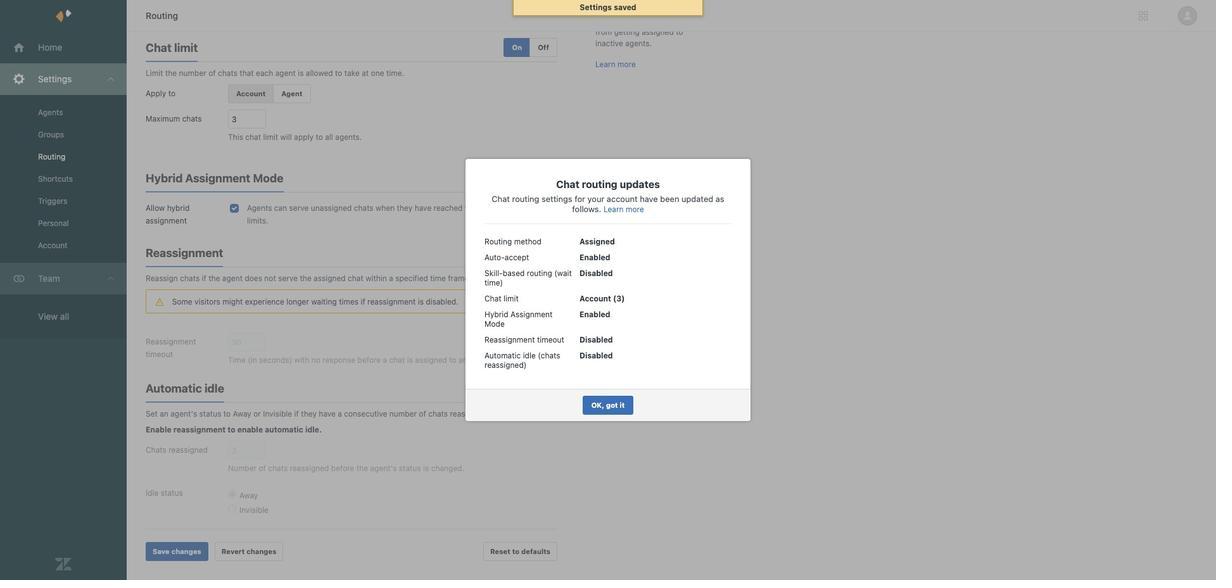 Task type: locate. For each thing, give the bounding box(es) containing it.
does
[[245, 274, 262, 283]]

chats inside 'set an agent's status to away or invisible if they have a consecutive number of chats reassigned. enable reassignment to enable automatic idle.'
[[428, 409, 448, 419]]

1 vertical spatial agent's
[[370, 464, 397, 473]]

0 horizontal spatial automatic
[[146, 382, 202, 396]]

0 horizontal spatial reassignment
[[173, 425, 226, 435]]

hybrid
[[146, 172, 183, 185], [485, 310, 509, 319]]

1 vertical spatial routing
[[38, 152, 66, 162]]

status right idle at the left of page
[[161, 489, 183, 498]]

automatic
[[265, 425, 303, 435]]

on button for idle
[[504, 379, 530, 398]]

1 vertical spatial assigned
[[415, 356, 447, 365]]

agent right "each"
[[275, 68, 296, 78]]

idle.
[[305, 425, 322, 435]]

0 vertical spatial automatic
[[485, 351, 521, 360]]

automatic down the reassignment timeout
[[485, 351, 521, 360]]

0 vertical spatial agent
[[275, 68, 296, 78]]

changes for save changes
[[171, 548, 201, 556]]

0 vertical spatial assignment
[[185, 172, 250, 185]]

of right number
[[259, 464, 266, 473]]

all left "agents."
[[325, 132, 333, 142]]

1 vertical spatial agent
[[222, 274, 243, 283]]

unassigned
[[311, 203, 352, 213]]

have up idle.
[[319, 409, 336, 419]]

this
[[228, 132, 243, 142]]

to left enable
[[228, 425, 235, 435]]

limit down based
[[504, 294, 519, 303]]

have inside agents can serve unassigned chats when they have reached their chat limits.
[[415, 203, 432, 213]]

1 vertical spatial limit
[[263, 132, 278, 142]]

if
[[202, 274, 206, 283], [361, 297, 365, 307], [294, 409, 299, 419]]

learn more link down account
[[604, 205, 644, 214]]

a right response
[[383, 356, 387, 365]]

of
[[209, 68, 216, 78], [419, 409, 426, 419], [259, 464, 266, 473]]

enabled
[[580, 253, 610, 262], [580, 310, 610, 319]]

limit left will
[[263, 132, 278, 142]]

1 horizontal spatial mode
[[485, 319, 505, 329]]

chat
[[146, 41, 172, 54], [556, 179, 580, 190], [492, 194, 510, 204], [485, 294, 502, 303]]

learn more down account
[[604, 205, 644, 214]]

disabled down the account (3)
[[580, 335, 613, 345]]

0 vertical spatial away
[[233, 409, 251, 419]]

reassignment timeout time (in seconds) with no response before a chat is assigned to another agent.
[[146, 337, 511, 365]]

1 horizontal spatial a
[[383, 356, 387, 365]]

chat left within
[[348, 274, 364, 283]]

invisible up automatic
[[263, 409, 292, 419]]

hybrid assignment mode down the this
[[146, 172, 284, 185]]

invisible right invisible radio
[[239, 506, 269, 515]]

0 horizontal spatial a
[[338, 409, 342, 419]]

(in
[[248, 356, 257, 365]]

0 horizontal spatial hybrid
[[146, 172, 183, 185]]

of inside 'set an agent's status to away or invisible if they have a consecutive number of chats reassigned. enable reassignment to enable automatic idle.'
[[419, 409, 426, 419]]

to left another
[[449, 356, 457, 365]]

agent's down consecutive
[[370, 464, 397, 473]]

1 vertical spatial agents
[[247, 203, 272, 213]]

2 on button from the top
[[504, 243, 530, 262]]

2 vertical spatial if
[[294, 409, 299, 419]]

more down the saved
[[618, 60, 636, 69]]

0 vertical spatial status
[[199, 409, 221, 419]]

reassignment up reassign
[[146, 246, 223, 260]]

serve
[[289, 203, 309, 213], [278, 274, 298, 283]]

1 horizontal spatial if
[[294, 409, 299, 419]]

chats up some
[[180, 274, 200, 283]]

chat for limits.
[[483, 203, 499, 213]]

learn more link
[[596, 60, 636, 69], [604, 205, 644, 214]]

1 horizontal spatial agents
[[247, 203, 272, 213]]

time
[[430, 274, 446, 283]]

agent button
[[273, 84, 311, 103]]

time
[[228, 356, 246, 365]]

have down the "updates"
[[640, 194, 658, 204]]

home
[[38, 42, 62, 53]]

their
[[465, 203, 481, 213]]

limit
[[146, 68, 163, 78]]

chats reassigned
[[146, 446, 208, 455]]

reached
[[434, 203, 463, 213]]

disabled for skill-based routing (wait time)
[[580, 269, 613, 278]]

mode up the reassignment timeout
[[485, 319, 505, 329]]

chats
[[218, 68, 238, 78], [182, 114, 202, 124], [354, 203, 374, 213], [180, 274, 200, 283], [428, 409, 448, 419], [268, 464, 288, 473]]

agents can serve unassigned chats when they have reached their chat limits.
[[247, 203, 501, 226]]

have inside chat routing settings for your account have been updated as follows.
[[640, 194, 658, 204]]

1 vertical spatial more
[[626, 205, 644, 214]]

team
[[38, 273, 60, 284]]

1 off from the top
[[538, 43, 549, 51]]

settings for settings
[[38, 73, 72, 84]]

1 horizontal spatial assigned
[[415, 356, 447, 365]]

1 vertical spatial disabled
[[580, 335, 613, 345]]

settings for settings saved
[[580, 3, 612, 12]]

settings left the saved
[[580, 3, 612, 12]]

enabled down assigned
[[580, 253, 610, 262]]

chat inside chat routing settings for your account have been updated as follows.
[[492, 194, 510, 204]]

a inside reassignment timeout time (in seconds) with no response before a chat is assigned to another agent.
[[383, 356, 387, 365]]

1 vertical spatial invisible
[[239, 506, 269, 515]]

assigned inside reassignment timeout time (in seconds) with no response before a chat is assigned to another agent.
[[415, 356, 447, 365]]

timeout for reassignment timeout time (in seconds) with no response before a chat is assigned to another agent.
[[146, 350, 173, 359]]

auto-accept
[[485, 253, 529, 262]]

hybrid up allow
[[146, 172, 183, 185]]

disabled up the account (3)
[[580, 269, 613, 278]]

1 horizontal spatial assignment
[[511, 310, 553, 319]]

0 horizontal spatial routing
[[38, 152, 66, 162]]

enabled for hybrid assignment mode
[[580, 310, 610, 319]]

changes for revert changes
[[247, 548, 277, 556]]

settings saved
[[580, 3, 637, 12]]

reassigned right the chats
[[169, 446, 208, 455]]

2 vertical spatial of
[[259, 464, 266, 473]]

reassignment up chats reassigned
[[173, 425, 226, 435]]

will
[[280, 132, 292, 142]]

automatic idle (chats reassigned)
[[485, 351, 560, 370]]

0 vertical spatial off
[[538, 43, 549, 51]]

1 horizontal spatial automatic
[[485, 351, 521, 360]]

saved
[[614, 3, 637, 12]]

chat inside agents can serve unassigned chats when they have reached their chat limits.
[[483, 203, 499, 213]]

(chats
[[538, 351, 560, 360]]

chat limit up the limit
[[146, 41, 198, 54]]

they right when
[[397, 203, 413, 213]]

serve inside agents can serve unassigned chats when they have reached their chat limits.
[[289, 203, 309, 213]]

1 horizontal spatial of
[[259, 464, 266, 473]]

0 horizontal spatial idle
[[205, 382, 224, 396]]

1 vertical spatial off
[[538, 384, 549, 392]]

each
[[256, 68, 273, 78]]

2 vertical spatial on
[[512, 384, 522, 392]]

on
[[512, 43, 522, 51], [512, 248, 522, 257], [512, 384, 522, 392]]

away left the or
[[233, 409, 251, 419]]

disabled for reassignment timeout
[[580, 335, 613, 345]]

routing up the limit
[[146, 10, 178, 21]]

more down account
[[626, 205, 644, 214]]

settings down 'home'
[[38, 73, 72, 84]]

time.
[[386, 68, 404, 78]]

status left changed.
[[399, 464, 421, 473]]

account for account button
[[236, 89, 266, 98]]

as
[[716, 194, 725, 204]]

0 horizontal spatial mode
[[253, 172, 284, 185]]

learn down settings saved
[[596, 60, 616, 69]]

3 on from the top
[[512, 384, 522, 392]]

1 vertical spatial of
[[419, 409, 426, 419]]

off button
[[530, 38, 558, 57], [530, 379, 558, 398]]

0 vertical spatial routing
[[582, 179, 618, 190]]

0 horizontal spatial settings
[[38, 73, 72, 84]]

learn more link down settings saved
[[596, 60, 636, 69]]

before down 'set an agent's status to away or invisible if they have a consecutive number of chats reassigned. enable reassignment to enable automatic idle.'
[[331, 464, 354, 473]]

agent
[[275, 68, 296, 78], [222, 274, 243, 283]]

reset to defaults
[[490, 548, 551, 556]]

changes right save
[[171, 548, 201, 556]]

timeout up the automatic idle
[[146, 350, 173, 359]]

1 vertical spatial reassignment
[[173, 425, 226, 435]]

account down that
[[236, 89, 266, 98]]

1 horizontal spatial have
[[415, 203, 432, 213]]

1 vertical spatial idle
[[205, 382, 224, 396]]

allowed
[[306, 68, 333, 78]]

2 on from the top
[[512, 248, 522, 257]]

2 vertical spatial on button
[[504, 379, 530, 398]]

1 vertical spatial a
[[383, 356, 387, 365]]

assignment down the this
[[185, 172, 250, 185]]

visitors
[[195, 297, 220, 307]]

timeout
[[537, 335, 564, 345], [146, 350, 173, 359]]

chat right their
[[483, 203, 499, 213]]

0 horizontal spatial number
[[179, 68, 206, 78]]

0 vertical spatial they
[[397, 203, 413, 213]]

learn more for the top learn more link
[[596, 60, 636, 69]]

before
[[358, 356, 381, 365], [331, 464, 354, 473]]

if up automatic
[[294, 409, 299, 419]]

0 vertical spatial reassigned
[[169, 446, 208, 455]]

is inside reassignment timeout time (in seconds) with no response before a chat is assigned to another agent.
[[407, 356, 413, 365]]

chats right maximum
[[182, 114, 202, 124]]

2 horizontal spatial have
[[640, 194, 658, 204]]

agent's right an
[[171, 409, 197, 419]]

limits.
[[247, 216, 268, 226]]

zendesk products image
[[1139, 11, 1148, 20]]

hybrid assignment mode up the reassignment timeout
[[485, 310, 553, 329]]

number right consecutive
[[389, 409, 417, 419]]

1 on button from the top
[[504, 38, 530, 57]]

2 changes from the left
[[247, 548, 277, 556]]

chats left reassigned.
[[428, 409, 448, 419]]

0 vertical spatial on button
[[504, 38, 530, 57]]

1 horizontal spatial chat limit
[[485, 294, 519, 303]]

they inside 'set an agent's status to away or invisible if they have a consecutive number of chats reassigned. enable reassignment to enable automatic idle.'
[[301, 409, 317, 419]]

agents for agents can serve unassigned chats when they have reached their chat limits.
[[247, 203, 272, 213]]

account left (3)
[[580, 294, 611, 303]]

1 vertical spatial all
[[60, 311, 69, 322]]

1 vertical spatial learn more
[[604, 205, 644, 214]]

more for the top learn more link
[[618, 60, 636, 69]]

2 vertical spatial status
[[161, 489, 183, 498]]

to right reset
[[512, 548, 520, 556]]

on for limit
[[512, 43, 522, 51]]

based
[[503, 269, 525, 278]]

is
[[298, 68, 304, 78], [418, 297, 424, 307], [407, 356, 413, 365], [423, 464, 429, 473]]

0 vertical spatial enabled
[[580, 253, 610, 262]]

1 horizontal spatial status
[[199, 409, 221, 419]]

chat limit down "time)"
[[485, 294, 519, 303]]

agents
[[38, 108, 63, 117], [247, 203, 272, 213]]

all right view
[[60, 311, 69, 322]]

is left changed.
[[423, 464, 429, 473]]

1 vertical spatial if
[[361, 297, 365, 307]]

revert changes
[[222, 548, 277, 556]]

idle status
[[146, 489, 183, 498]]

a right within
[[389, 274, 393, 283]]

away
[[233, 409, 251, 419], [239, 491, 258, 501]]

agent left does
[[222, 274, 243, 283]]

1 vertical spatial routing
[[512, 194, 539, 204]]

3 on button from the top
[[504, 379, 530, 398]]

agents.
[[335, 132, 362, 142]]

2 off button from the top
[[530, 379, 558, 398]]

mode up can at top
[[253, 172, 284, 185]]

some visitors might experience longer waiting times if reassignment is disabled.
[[172, 297, 459, 307]]

status down the automatic idle
[[199, 409, 221, 419]]

0 vertical spatial invisible
[[263, 409, 292, 419]]

reassignment timeout
[[485, 335, 564, 345]]

number of chats reassigned before the agent's status is changed.
[[228, 464, 465, 473]]

reassignment down some
[[146, 337, 196, 347]]

automatic for automatic idle (chats reassigned)
[[485, 351, 521, 360]]

assigned up waiting at the bottom
[[314, 274, 346, 283]]

reassignment inside reassignment timeout time (in seconds) with no response before a chat is assigned to another agent.
[[146, 337, 196, 347]]

account inside button
[[236, 89, 266, 98]]

1 horizontal spatial routing
[[146, 10, 178, 21]]

1 off button from the top
[[530, 38, 558, 57]]

2 horizontal spatial account
[[580, 294, 611, 303]]

disabled
[[580, 269, 613, 278], [580, 335, 613, 345], [580, 351, 613, 360]]

hybrid down "time)"
[[485, 310, 509, 319]]

3 disabled from the top
[[580, 351, 613, 360]]

have inside 'set an agent's status to away or invisible if they have a consecutive number of chats reassigned. enable reassignment to enable automatic idle.'
[[319, 409, 336, 419]]

take
[[345, 68, 360, 78]]

timeout inside reassignment timeout time (in seconds) with no response before a chat is assigned to another agent.
[[146, 350, 173, 359]]

0 horizontal spatial agent
[[222, 274, 243, 283]]

automatic up an
[[146, 382, 202, 396]]

serve right can at top
[[289, 203, 309, 213]]

assignment
[[146, 216, 187, 226]]

a left consecutive
[[338, 409, 342, 419]]

one
[[371, 68, 384, 78]]

0 vertical spatial timeout
[[537, 335, 564, 345]]

Invisible radio
[[228, 505, 236, 513]]

have left reached in the top of the page
[[415, 203, 432, 213]]

routing inside chat routing settings for your account have been updated as follows.
[[512, 194, 539, 204]]

ok,
[[591, 401, 604, 409]]

they up idle.
[[301, 409, 317, 419]]

an
[[160, 409, 168, 419]]

assigned
[[314, 274, 346, 283], [415, 356, 447, 365]]

off button for automatic idle
[[530, 379, 558, 398]]

reassign chats if the agent does not serve the assigned chat within a specified time frame.
[[146, 274, 471, 283]]

1 vertical spatial status
[[399, 464, 421, 473]]

0 vertical spatial learn more link
[[596, 60, 636, 69]]

a inside 'set an agent's status to away or invisible if they have a consecutive number of chats reassigned. enable reassignment to enable automatic idle.'
[[338, 409, 342, 419]]

1 horizontal spatial account
[[236, 89, 266, 98]]

agents inside agents can serve unassigned chats when they have reached their chat limits.
[[247, 203, 272, 213]]

2 enabled from the top
[[580, 310, 610, 319]]

automatic
[[485, 351, 521, 360], [146, 382, 202, 396]]

1 changes from the left
[[171, 548, 201, 556]]

0 vertical spatial reassignment
[[368, 297, 416, 307]]

chat up the limit
[[146, 41, 172, 54]]

0 vertical spatial serve
[[289, 203, 309, 213]]

skill-based routing (wait time)
[[485, 269, 572, 288]]

1 on from the top
[[512, 43, 522, 51]]

ok, got it button
[[583, 396, 634, 415]]

reassigned
[[169, 446, 208, 455], [290, 464, 329, 473]]

1 vertical spatial settings
[[38, 73, 72, 84]]

2 horizontal spatial a
[[389, 274, 393, 283]]

idle inside automatic idle (chats reassigned)
[[523, 351, 536, 360]]

1 horizontal spatial settings
[[580, 3, 612, 12]]

save changes button
[[146, 543, 208, 562]]

0 vertical spatial account
[[236, 89, 266, 98]]

revert changes button
[[215, 543, 283, 562]]

automatic for automatic idle
[[146, 382, 202, 396]]

0 horizontal spatial timeout
[[146, 350, 173, 359]]

agents up groups
[[38, 108, 63, 117]]

agent's inside 'set an agent's status to away or invisible if they have a consecutive number of chats reassigned. enable reassignment to enable automatic idle.'
[[171, 409, 197, 419]]

routing left the (wait
[[527, 269, 552, 278]]

personal
[[38, 219, 69, 228]]

assignment up the reassignment timeout
[[511, 310, 553, 319]]

allow hybrid assignment
[[146, 203, 190, 226]]

(3)
[[613, 294, 625, 303]]

to inside button
[[512, 548, 520, 556]]

chat inside reassignment timeout time (in seconds) with no response before a chat is assigned to another agent.
[[389, 356, 405, 365]]

invisible
[[263, 409, 292, 419], [239, 506, 269, 515]]

1 vertical spatial on button
[[504, 243, 530, 262]]

at
[[362, 68, 369, 78]]

0 vertical spatial off button
[[530, 38, 558, 57]]

reassignment
[[368, 297, 416, 307], [173, 425, 226, 435]]

limit up apply to
[[174, 41, 198, 54]]

2 horizontal spatial if
[[361, 297, 365, 307]]

2 disabled from the top
[[580, 335, 613, 345]]

1 horizontal spatial before
[[358, 356, 381, 365]]

agents up the limits.
[[247, 203, 272, 213]]

0 vertical spatial limit
[[174, 41, 198, 54]]

if up visitors
[[202, 274, 206, 283]]

routing up your
[[582, 179, 618, 190]]

reassignment up agent.
[[485, 335, 535, 345]]

mode inside the hybrid assignment mode
[[485, 319, 505, 329]]

1 vertical spatial chat limit
[[485, 294, 519, 303]]

1 enabled from the top
[[580, 253, 610, 262]]

0 horizontal spatial have
[[319, 409, 336, 419]]

0 vertical spatial learn more
[[596, 60, 636, 69]]

learn
[[596, 60, 616, 69], [604, 205, 624, 214]]

2 off from the top
[[538, 384, 549, 392]]

automatic inside automatic idle (chats reassigned)
[[485, 351, 521, 360]]

chats left that
[[218, 68, 238, 78]]

reassignment down within
[[368, 297, 416, 307]]

agent's
[[171, 409, 197, 419], [370, 464, 397, 473]]

of left that
[[209, 68, 216, 78]]

away right away radio
[[239, 491, 258, 501]]

0 horizontal spatial changes
[[171, 548, 201, 556]]

2 horizontal spatial routing
[[485, 237, 512, 246]]

2 vertical spatial limit
[[504, 294, 519, 303]]

account for account (3)
[[580, 294, 611, 303]]

1 disabled from the top
[[580, 269, 613, 278]]

reassigned down idle.
[[290, 464, 329, 473]]

0 horizontal spatial before
[[331, 464, 354, 473]]

1 vertical spatial timeout
[[146, 350, 173, 359]]

timeout up "(chats" at the bottom of the page
[[537, 335, 564, 345]]

chat right their
[[492, 194, 510, 204]]

number right the limit
[[179, 68, 206, 78]]

account down the personal
[[38, 241, 68, 250]]

before inside reassignment timeout time (in seconds) with no response before a chat is assigned to another agent.
[[358, 356, 381, 365]]

save changes
[[153, 548, 201, 556]]

is left another
[[407, 356, 413, 365]]

shortcuts
[[38, 174, 73, 184]]

1 vertical spatial mode
[[485, 319, 505, 329]]



Task type: describe. For each thing, give the bounding box(es) containing it.
0 horizontal spatial chat limit
[[146, 41, 198, 54]]

0 horizontal spatial assignment
[[185, 172, 250, 185]]

hybrid inside the hybrid assignment mode
[[485, 310, 509, 319]]

this chat limit will apply to all agents.
[[228, 132, 362, 142]]

reset
[[490, 548, 511, 556]]

view
[[38, 311, 58, 322]]

triggers
[[38, 196, 67, 206]]

apply
[[294, 132, 314, 142]]

automatic idle
[[146, 382, 224, 396]]

allow
[[146, 203, 165, 213]]

chat right the this
[[245, 132, 261, 142]]

0 horizontal spatial limit
[[174, 41, 198, 54]]

reassignment for reassignment timeout time (in seconds) with no response before a chat is assigned to another agent.
[[146, 337, 196, 347]]

reassignment for reassignment timeout
[[485, 335, 535, 345]]

Chats reassigned number field
[[228, 441, 266, 460]]

0 horizontal spatial all
[[60, 311, 69, 322]]

not
[[264, 274, 276, 283]]

to right "apply"
[[168, 89, 176, 98]]

learn more for bottommost learn more link
[[604, 205, 644, 214]]

enable
[[237, 425, 263, 435]]

idle for automatic idle (chats reassigned)
[[523, 351, 536, 360]]

2 horizontal spatial status
[[399, 464, 421, 473]]

1 vertical spatial learn
[[604, 205, 624, 214]]

1 vertical spatial hybrid assignment mode
[[485, 310, 553, 329]]

set an agent's status to away or invisible if they have a consecutive number of chats reassigned. enable reassignment to enable automatic idle.
[[146, 409, 492, 435]]

they inside agents can serve unassigned chats when they have reached their chat limits.
[[397, 203, 413, 213]]

chat routing settings for your account have been updated as follows.
[[492, 194, 725, 214]]

status inside 'set an agent's status to away or invisible if they have a consecutive number of chats reassigned. enable reassignment to enable automatic idle.'
[[199, 409, 221, 419]]

defaults
[[521, 548, 551, 556]]

disabled.
[[426, 297, 459, 307]]

1 vertical spatial before
[[331, 464, 354, 473]]

or
[[254, 409, 261, 419]]

response
[[323, 356, 356, 365]]

idle for automatic idle
[[205, 382, 224, 396]]

to left take
[[335, 68, 342, 78]]

the right the limit
[[165, 68, 177, 78]]

0 vertical spatial routing
[[146, 10, 178, 21]]

account (3)
[[580, 294, 625, 303]]

routing for updates
[[582, 179, 618, 190]]

off for chat limit
[[538, 43, 549, 51]]

enabled for auto-accept
[[580, 253, 610, 262]]

chat for is
[[389, 356, 405, 365]]

agent.
[[488, 356, 511, 365]]

with
[[294, 356, 309, 365]]

got
[[606, 401, 618, 409]]

can
[[274, 203, 287, 213]]

more for bottommost learn more link
[[626, 205, 644, 214]]

times
[[339, 297, 359, 307]]

account
[[607, 194, 638, 204]]

1 horizontal spatial reassigned
[[290, 464, 329, 473]]

chats right number
[[268, 464, 288, 473]]

invisible inside 'set an agent's status to away or invisible if they have a consecutive number of chats reassigned. enable reassignment to enable automatic idle.'
[[263, 409, 292, 419]]

when
[[376, 203, 395, 213]]

chat up settings
[[556, 179, 580, 190]]

routing method
[[485, 237, 542, 246]]

another
[[459, 356, 486, 365]]

0 horizontal spatial if
[[202, 274, 206, 283]]

Reassignment timeout number field
[[228, 333, 266, 352]]

1 vertical spatial assignment
[[511, 310, 553, 319]]

ok, got it
[[591, 401, 625, 409]]

0 vertical spatial mode
[[253, 172, 284, 185]]

number
[[228, 464, 257, 473]]

chats inside agents can serve unassigned chats when they have reached their chat limits.
[[354, 203, 374, 213]]

frame.
[[448, 274, 471, 283]]

maximum
[[146, 114, 180, 124]]

to left the or
[[224, 409, 231, 419]]

idle
[[146, 489, 159, 498]]

off for automatic idle
[[538, 384, 549, 392]]

specified
[[395, 274, 428, 283]]

1 horizontal spatial agent's
[[370, 464, 397, 473]]

that
[[240, 68, 254, 78]]

0 horizontal spatial status
[[161, 489, 183, 498]]

some
[[172, 297, 192, 307]]

0 horizontal spatial hybrid assignment mode
[[146, 172, 284, 185]]

for
[[575, 194, 585, 204]]

consecutive
[[344, 409, 387, 419]]

reassigned)
[[485, 360, 527, 370]]

to right apply
[[316, 132, 323, 142]]

reset to defaults button
[[483, 543, 558, 562]]

auto-
[[485, 253, 505, 262]]

save
[[153, 548, 170, 556]]

1 horizontal spatial reassignment
[[368, 297, 416, 307]]

away inside 'set an agent's status to away or invisible if they have a consecutive number of chats reassigned. enable reassignment to enable automatic idle.'
[[233, 409, 251, 419]]

reassigned.
[[450, 409, 492, 419]]

account button
[[228, 84, 274, 103]]

1 horizontal spatial limit
[[263, 132, 278, 142]]

chat routing updates
[[556, 179, 660, 190]]

1 vertical spatial account
[[38, 241, 68, 250]]

Away radio
[[228, 491, 236, 499]]

chat down "time)"
[[485, 294, 502, 303]]

Maximum chats number field
[[228, 110, 266, 129]]

might
[[223, 297, 243, 307]]

updates
[[620, 179, 660, 190]]

0 horizontal spatial assigned
[[314, 274, 346, 283]]

limit the number of chats that each agent is allowed to take at one time.
[[146, 68, 404, 78]]

updated
[[682, 194, 714, 204]]

groups
[[38, 130, 64, 139]]

follows.
[[572, 204, 601, 214]]

assigned
[[580, 237, 615, 246]]

method
[[514, 237, 542, 246]]

1 vertical spatial away
[[239, 491, 258, 501]]

disabled for automatic idle (chats reassigned)
[[580, 351, 613, 360]]

maximum chats
[[146, 114, 202, 124]]

agents for agents
[[38, 108, 63, 117]]

routing for settings
[[512, 194, 539, 204]]

longer
[[286, 297, 309, 307]]

time)
[[485, 278, 503, 288]]

the up visitors
[[209, 274, 220, 283]]

chat for within
[[348, 274, 364, 283]]

changed.
[[431, 464, 465, 473]]

on button for limit
[[504, 38, 530, 57]]

0 vertical spatial a
[[389, 274, 393, 283]]

reassignment inside 'set an agent's status to away or invisible if they have a consecutive number of chats reassigned. enable reassignment to enable automatic idle.'
[[173, 425, 226, 435]]

it
[[620, 401, 625, 409]]

apply to
[[146, 89, 176, 98]]

to inside reassignment timeout time (in seconds) with no response before a chat is assigned to another agent.
[[449, 356, 457, 365]]

1 vertical spatial serve
[[278, 274, 298, 283]]

hybrid
[[167, 203, 190, 213]]

if inside 'set an agent's status to away or invisible if they have a consecutive number of chats reassigned. enable reassignment to enable automatic idle.'
[[294, 409, 299, 419]]

apply
[[146, 89, 166, 98]]

0 horizontal spatial of
[[209, 68, 216, 78]]

number inside 'set an agent's status to away or invisible if they have a consecutive number of chats reassigned. enable reassignment to enable automatic idle.'
[[389, 409, 417, 419]]

been
[[660, 194, 679, 204]]

1 horizontal spatial agent
[[275, 68, 296, 78]]

0 vertical spatial learn
[[596, 60, 616, 69]]

no
[[311, 356, 320, 365]]

1 vertical spatial learn more link
[[604, 205, 644, 214]]

settings
[[542, 194, 572, 204]]

off button for chat limit
[[530, 38, 558, 57]]

2 horizontal spatial limit
[[504, 294, 519, 303]]

the up the 'longer' on the left bottom of the page
[[300, 274, 312, 283]]

your
[[588, 194, 605, 204]]

agent
[[281, 89, 303, 98]]

the down consecutive
[[357, 464, 368, 473]]

is left disabled.
[[418, 297, 424, 307]]

routing inside skill-based routing (wait time)
[[527, 269, 552, 278]]

timeout for reassignment timeout
[[537, 335, 564, 345]]

is left allowed
[[298, 68, 304, 78]]

(wait
[[554, 269, 572, 278]]

reassignment for reassignment
[[146, 246, 223, 260]]

0 horizontal spatial reassigned
[[169, 446, 208, 455]]

on for idle
[[512, 384, 522, 392]]

set
[[146, 409, 158, 419]]

1 horizontal spatial all
[[325, 132, 333, 142]]

waiting
[[311, 297, 337, 307]]



Task type: vqa. For each thing, say whether or not it's contained in the screenshot.
Disabled associated with Skill-based routing (wait time)
yes



